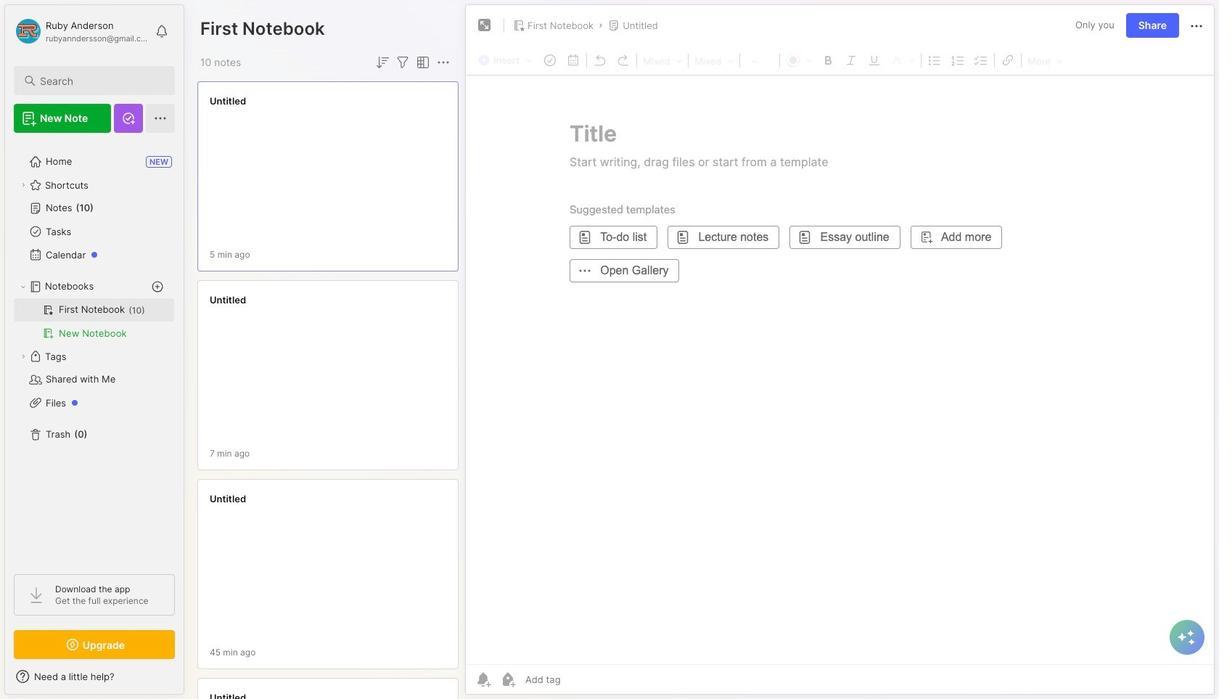 Task type: vqa. For each thing, say whether or not it's contained in the screenshot.
tab list
no



Task type: locate. For each thing, give the bounding box(es) containing it.
0 vertical spatial more actions image
[[1189, 17, 1206, 35]]

more actions image
[[1189, 17, 1206, 35], [435, 54, 452, 71]]

0 horizontal spatial more actions image
[[435, 54, 452, 71]]

more image
[[1024, 51, 1067, 70]]

expand tags image
[[19, 352, 28, 361]]

1 vertical spatial more actions image
[[435, 54, 452, 71]]

group inside "tree"
[[14, 298, 174, 345]]

Search text field
[[40, 74, 162, 88]]

WHAT'S NEW field
[[5, 665, 184, 688]]

1 vertical spatial more actions field
[[435, 54, 452, 71]]

tree
[[5, 142, 184, 561]]

None search field
[[40, 72, 162, 89]]

highlight image
[[887, 50, 920, 69]]

font size image
[[742, 51, 779, 70]]

cell
[[14, 298, 174, 322]]

Insert field
[[475, 51, 539, 70]]

1 horizontal spatial more actions image
[[1189, 17, 1206, 35]]

View options field
[[412, 54, 432, 71]]

Add tag field
[[524, 673, 634, 686]]

Highlight field
[[887, 50, 920, 69]]

0 horizontal spatial more actions field
[[435, 54, 452, 71]]

tree inside main element
[[5, 142, 184, 561]]

Font family field
[[691, 51, 739, 70]]

expand note image
[[476, 17, 494, 34]]

More actions field
[[1189, 16, 1206, 35], [435, 54, 452, 71]]

1 horizontal spatial more actions field
[[1189, 16, 1206, 35]]

group
[[14, 298, 174, 345]]

font color image
[[782, 50, 817, 69]]

add filters image
[[394, 54, 412, 71]]

add a reminder image
[[475, 671, 492, 688]]

main element
[[0, 0, 189, 699]]

heading level image
[[639, 51, 687, 70]]



Task type: describe. For each thing, give the bounding box(es) containing it.
Note Editor text field
[[466, 75, 1215, 664]]

more actions image for more actions field to the left
[[435, 54, 452, 71]]

none search field inside main element
[[40, 72, 162, 89]]

cell inside main element
[[14, 298, 174, 322]]

Add filters field
[[394, 54, 412, 71]]

Sort options field
[[374, 54, 391, 71]]

Font size field
[[742, 51, 779, 70]]

insert image
[[475, 51, 539, 70]]

Heading level field
[[639, 51, 687, 70]]

Font color field
[[782, 50, 817, 69]]

more actions image for top more actions field
[[1189, 17, 1206, 35]]

Account field
[[14, 17, 148, 46]]

0 vertical spatial more actions field
[[1189, 16, 1206, 35]]

click to collapse image
[[183, 672, 194, 690]]

font family image
[[691, 51, 739, 70]]

note window element
[[465, 4, 1216, 699]]

More field
[[1024, 51, 1067, 70]]

expand notebooks image
[[19, 282, 28, 291]]

add tag image
[[500, 671, 517, 688]]



